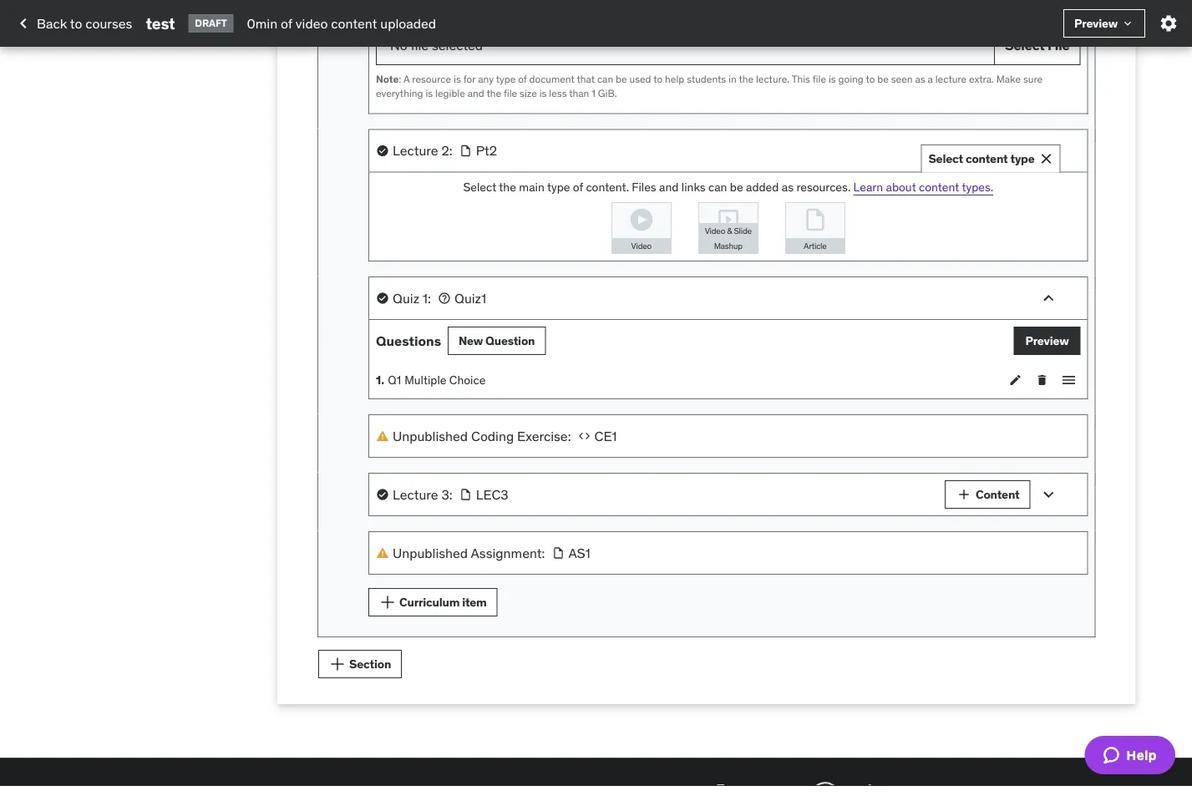 Task type: describe. For each thing, give the bounding box(es) containing it.
lec3
[[476, 486, 509, 504]]

&
[[727, 226, 732, 236]]

about
[[886, 180, 917, 195]]

learn
[[854, 180, 884, 195]]

expand image
[[1039, 485, 1059, 505]]

and inside : a resource is for any type of document that can be used to help students in the lecture. this file is going to be seen as a lecture extra. make sure everything is legible and the file size is less than 1 gib.
[[468, 87, 485, 100]]

than
[[569, 87, 590, 100]]

1 horizontal spatial to
[[654, 73, 663, 86]]

quiz 1:
[[393, 290, 431, 307]]

xsmall image for quiz1
[[438, 292, 451, 306]]

xsmall image for lec3
[[459, 489, 473, 502]]

help
[[665, 73, 685, 86]]

1 horizontal spatial content
[[919, 180, 960, 195]]

delete image
[[1036, 374, 1049, 388]]

multiple
[[405, 373, 447, 388]]

slide
[[734, 226, 752, 236]]

sure
[[1024, 73, 1043, 86]]

unpublished assignment:
[[393, 545, 545, 562]]

new curriculum item image for 1.
[[315, 397, 339, 421]]

xsmall image for ce1
[[578, 430, 591, 444]]

select for select file
[[1005, 37, 1045, 54]]

as inside : a resource is for any type of document that can be used to help students in the lecture. this file is going to be seen as a lecture extra. make sure everything is legible and the file size is less than 1 gib.
[[916, 73, 926, 86]]

unpublished for unpublished assignment:
[[393, 545, 468, 562]]

uploaded
[[381, 14, 436, 32]]

0 horizontal spatial select
[[463, 180, 497, 195]]

xsmall image for lecture 2:
[[376, 145, 390, 158]]

in
[[729, 73, 737, 86]]

links
[[682, 180, 706, 195]]

select file
[[1005, 37, 1070, 54]]

1 horizontal spatial be
[[730, 180, 744, 195]]

0 vertical spatial of
[[281, 14, 293, 32]]

size
[[520, 87, 537, 100]]

2 vertical spatial the
[[499, 180, 516, 195]]

netapp image
[[940, 780, 1036, 786]]

select the main type of content. files and links can be added as resources. learn about content types.
[[463, 180, 994, 195]]

volkswagen image
[[807, 780, 844, 786]]

preview for preview dropdown button
[[1075, 16, 1118, 31]]

1 vertical spatial as
[[782, 180, 794, 195]]

: a resource is for any type of document that can be used to help students in the lecture. this file is going to be seen as a lecture extra. make sure everything is legible and the file size is less than 1 gib.
[[376, 73, 1043, 100]]

new curriculum item image for note
[[315, 112, 339, 136]]

section
[[349, 657, 391, 672]]

unpublished for unpublished coding exercise:
[[393, 428, 468, 445]]

new curriculum item image inside the section button
[[326, 653, 350, 677]]

draft
[[195, 17, 227, 30]]

coding
[[471, 428, 514, 445]]

xsmall image for pt2
[[459, 145, 473, 158]]

article
[[804, 241, 827, 251]]

lecture 2:
[[393, 142, 453, 160]]

curriculum item button
[[369, 589, 498, 617]]

close image
[[1038, 151, 1055, 168]]

2 vertical spatial file
[[504, 87, 518, 100]]

note
[[376, 73, 399, 86]]

curriculum item
[[400, 595, 487, 610]]

new question
[[459, 334, 535, 349]]

select content type
[[929, 152, 1035, 167]]

video for video
[[632, 241, 652, 251]]

2:
[[442, 142, 453, 160]]

quiz
[[393, 290, 420, 307]]

collapse image
[[1039, 141, 1059, 161]]

lecture for lecture 3:
[[393, 486, 439, 504]]

2 vertical spatial of
[[573, 180, 583, 195]]

3:
[[442, 486, 453, 504]]

0min of video content uploaded
[[247, 14, 436, 32]]

test
[[146, 13, 175, 33]]

new question button
[[448, 327, 546, 356]]

back
[[37, 14, 67, 32]]

select for select content type
[[929, 152, 964, 167]]

item
[[462, 595, 487, 610]]

no
[[390, 37, 408, 54]]

content.
[[586, 180, 629, 195]]

extra.
[[970, 73, 995, 86]]

choice
[[450, 373, 486, 388]]

2 horizontal spatial to
[[866, 73, 875, 86]]

type inside : a resource is for any type of document that can be used to help students in the lecture. this file is going to be seen as a lecture extra. make sure everything is legible and the file size is less than 1 gib.
[[496, 73, 516, 86]]

video for video & slide mashup
[[705, 226, 726, 236]]

gib.
[[598, 87, 617, 100]]

1.
[[376, 373, 385, 388]]

0 horizontal spatial content
[[331, 14, 377, 32]]

box image
[[864, 780, 920, 786]]

section button
[[318, 651, 402, 679]]

question
[[486, 334, 535, 349]]

xsmall image for unpublished assignment:
[[376, 547, 390, 561]]

selected
[[432, 37, 483, 54]]

learn about content types. link
[[854, 180, 994, 195]]

a
[[404, 73, 410, 86]]

0min
[[247, 14, 278, 32]]

exercise:
[[517, 428, 571, 445]]

a
[[928, 73, 933, 86]]

main
[[519, 180, 545, 195]]

is left going
[[829, 73, 836, 86]]



Task type: vqa. For each thing, say whether or not it's contained in the screenshot.
Close account BUTTON to the right
no



Task type: locate. For each thing, give the bounding box(es) containing it.
1 vertical spatial unpublished
[[393, 545, 468, 562]]

1:
[[423, 290, 431, 307]]

lecture left 3:
[[393, 486, 439, 504]]

xsmall image left as1
[[552, 547, 565, 561]]

move image
[[1061, 372, 1078, 389]]

1 horizontal spatial select
[[929, 152, 964, 167]]

2 horizontal spatial select
[[1005, 37, 1045, 54]]

2 lecture from the top
[[393, 486, 439, 504]]

:
[[399, 73, 401, 86]]

xsmall image inside preview dropdown button
[[1122, 17, 1135, 30]]

added
[[746, 180, 779, 195]]

of left the content.
[[573, 180, 583, 195]]

0 vertical spatial file
[[411, 37, 429, 54]]

students
[[687, 73, 727, 86]]

video button
[[612, 204, 671, 254]]

2 vertical spatial type
[[547, 180, 570, 195]]

video & slide mashup button
[[699, 204, 758, 254]]

2 vertical spatial new curriculum item image
[[376, 591, 400, 615]]

video inside "button"
[[632, 241, 652, 251]]

and down for
[[468, 87, 485, 100]]

back to courses link
[[13, 9, 132, 38]]

1 vertical spatial and
[[660, 180, 679, 195]]

ce1
[[595, 428, 617, 445]]

article button
[[786, 204, 845, 254]]

lecture 3:
[[393, 486, 453, 504]]

2 horizontal spatial file
[[813, 73, 827, 86]]

0 vertical spatial unpublished
[[393, 428, 468, 445]]

0 vertical spatial select
[[1005, 37, 1045, 54]]

eventbrite image
[[1056, 780, 1153, 786]]

select left file on the top right
[[1005, 37, 1045, 54]]

0 horizontal spatial type
[[496, 73, 516, 86]]

lecture left 2:
[[393, 142, 439, 160]]

1 unpublished from the top
[[393, 428, 468, 445]]

new curriculum item image inside curriculum item button
[[376, 591, 400, 615]]

content right about
[[919, 180, 960, 195]]

content button
[[945, 481, 1031, 510]]

resources.
[[797, 180, 851, 195]]

1
[[592, 87, 596, 100]]

to left help
[[654, 73, 663, 86]]

file right no
[[411, 37, 429, 54]]

be left used
[[616, 73, 627, 86]]

1 vertical spatial the
[[487, 87, 502, 100]]

0 vertical spatial the
[[739, 73, 754, 86]]

unpublished down 1. q1 multiple choice on the top of the page
[[393, 428, 468, 445]]

1 vertical spatial video
[[632, 241, 652, 251]]

preview up delete image
[[1026, 334, 1069, 349]]

file
[[411, 37, 429, 54], [813, 73, 827, 86], [504, 87, 518, 100]]

to right going
[[866, 73, 875, 86]]

0 horizontal spatial can
[[598, 73, 614, 86]]

of up size
[[518, 73, 527, 86]]

1 horizontal spatial type
[[547, 180, 570, 195]]

1 vertical spatial preview
[[1026, 334, 1069, 349]]

0 horizontal spatial file
[[411, 37, 429, 54]]

of inside : a resource is for any type of document that can be used to help students in the lecture. this file is going to be seen as a lecture extra. make sure everything is legible and the file size is less than 1 gib.
[[518, 73, 527, 86]]

be
[[616, 73, 627, 86], [878, 73, 889, 86], [730, 180, 744, 195]]

lecture.
[[756, 73, 790, 86]]

video
[[296, 14, 328, 32]]

1 vertical spatial can
[[709, 180, 728, 195]]

unpublished
[[393, 428, 468, 445], [393, 545, 468, 562]]

to
[[70, 14, 82, 32], [654, 73, 663, 86], [866, 73, 875, 86]]

select
[[1005, 37, 1045, 54], [929, 152, 964, 167], [463, 180, 497, 195]]

medium image
[[13, 13, 33, 33]]

this
[[792, 73, 811, 86]]

0 horizontal spatial preview
[[1026, 334, 1069, 349]]

the left main
[[499, 180, 516, 195]]

0 vertical spatial type
[[496, 73, 516, 86]]

as1
[[569, 545, 591, 562]]

video
[[705, 226, 726, 236], [632, 241, 652, 251]]

xsmall image up curriculum item button
[[376, 547, 390, 561]]

used
[[630, 73, 652, 86]]

assignment:
[[471, 545, 545, 562]]

resource
[[412, 73, 451, 86]]

for
[[464, 73, 476, 86]]

edit image
[[1009, 374, 1023, 388]]

2 vertical spatial select
[[463, 180, 497, 195]]

preview button
[[1064, 9, 1146, 38]]

nasdaq image
[[691, 780, 787, 786]]

file
[[1048, 37, 1070, 54]]

types.
[[962, 180, 994, 195]]

type right main
[[547, 180, 570, 195]]

video & slide mashup
[[705, 226, 752, 251]]

xsmall image for unpublished coding exercise:
[[376, 430, 390, 444]]

quiz1
[[455, 290, 487, 307]]

can up "gib."
[[598, 73, 614, 86]]

legible
[[435, 87, 465, 100]]

select up learn about content types. link
[[929, 152, 964, 167]]

preview link
[[1014, 327, 1081, 356]]

questions
[[376, 333, 441, 350]]

preview
[[1075, 16, 1118, 31], [1026, 334, 1069, 349]]

seen
[[892, 73, 913, 86]]

1 horizontal spatial as
[[916, 73, 926, 86]]

1. q1 multiple choice
[[376, 373, 486, 388]]

is right size
[[540, 87, 547, 100]]

and
[[468, 87, 485, 100], [660, 180, 679, 195]]

of right 0min
[[281, 14, 293, 32]]

1 vertical spatial file
[[813, 73, 827, 86]]

the
[[739, 73, 754, 86], [487, 87, 502, 100], [499, 180, 516, 195]]

xsmall image right 3:
[[459, 489, 473, 502]]

2 horizontal spatial be
[[878, 73, 889, 86]]

1 horizontal spatial can
[[709, 180, 728, 195]]

to right back
[[70, 14, 82, 32]]

can right links
[[709, 180, 728, 195]]

course settings image
[[1159, 13, 1179, 33]]

0 horizontal spatial to
[[70, 14, 82, 32]]

collapse image
[[1039, 289, 1059, 309]]

new
[[459, 334, 483, 349]]

content
[[976, 487, 1020, 503]]

0 vertical spatial new curriculum item image
[[315, 112, 339, 136]]

xsmall image
[[1122, 17, 1135, 30], [459, 145, 473, 158], [376, 145, 390, 158], [438, 292, 451, 306], [578, 430, 591, 444], [376, 430, 390, 444], [459, 489, 473, 502], [376, 489, 390, 502], [552, 547, 565, 561], [376, 547, 390, 561]]

video inside video & slide mashup
[[705, 226, 726, 236]]

as right added
[[782, 180, 794, 195]]

0 horizontal spatial of
[[281, 14, 293, 32]]

0 horizontal spatial as
[[782, 180, 794, 195]]

the right the in on the right of page
[[739, 73, 754, 86]]

0 vertical spatial preview
[[1075, 16, 1118, 31]]

xsmall image right 2:
[[459, 145, 473, 158]]

0 vertical spatial lecture
[[393, 142, 439, 160]]

xsmall image left lecture 2:
[[376, 145, 390, 158]]

preview inside preview dropdown button
[[1075, 16, 1118, 31]]

1 vertical spatial of
[[518, 73, 527, 86]]

be left added
[[730, 180, 744, 195]]

xsmall image left course settings image
[[1122, 17, 1135, 30]]

type right the any
[[496, 73, 516, 86]]

1 horizontal spatial video
[[705, 226, 726, 236]]

2 unpublished from the top
[[393, 545, 468, 562]]

new curriculum item image
[[315, 112, 339, 136], [315, 397, 339, 421], [376, 591, 400, 615]]

preview for preview 'link'
[[1026, 334, 1069, 349]]

make
[[997, 73, 1021, 86]]

can inside : a resource is for any type of document that can be used to help students in the lecture. this file is going to be seen as a lecture extra. make sure everything is legible and the file size is less than 1 gib.
[[598, 73, 614, 86]]

xsmall image for as1
[[552, 547, 565, 561]]

select down pt2
[[463, 180, 497, 195]]

preview left course settings image
[[1075, 16, 1118, 31]]

0 horizontal spatial be
[[616, 73, 627, 86]]

xsmall image left lecture 3:
[[376, 489, 390, 502]]

0 vertical spatial and
[[468, 87, 485, 100]]

back to courses
[[37, 14, 132, 32]]

type left the close icon
[[1011, 152, 1035, 167]]

file right this
[[813, 73, 827, 86]]

2 horizontal spatial of
[[573, 180, 583, 195]]

video down files
[[632, 241, 652, 251]]

small image
[[956, 487, 973, 504]]

as
[[916, 73, 926, 86], [782, 180, 794, 195]]

courses
[[85, 14, 132, 32]]

lecture
[[936, 73, 967, 86]]

video left &
[[705, 226, 726, 236]]

1 vertical spatial new curriculum item image
[[315, 397, 339, 421]]

xsmall image right 1:
[[438, 292, 451, 306]]

content
[[331, 14, 377, 32], [966, 152, 1008, 167], [919, 180, 960, 195]]

unpublished coding exercise:
[[393, 428, 571, 445]]

that
[[577, 73, 595, 86]]

move image
[[1064, 291, 1081, 307]]

content right video
[[331, 14, 377, 32]]

0 horizontal spatial video
[[632, 241, 652, 251]]

1 vertical spatial type
[[1011, 152, 1035, 167]]

0 horizontal spatial and
[[468, 87, 485, 100]]

the down the any
[[487, 87, 502, 100]]

and left links
[[660, 180, 679, 195]]

2 horizontal spatial type
[[1011, 152, 1035, 167]]

1 horizontal spatial and
[[660, 180, 679, 195]]

content up types.
[[966, 152, 1008, 167]]

everything
[[376, 87, 423, 100]]

is left for
[[454, 73, 461, 86]]

no file selected
[[390, 37, 483, 54]]

1 horizontal spatial file
[[504, 87, 518, 100]]

q1
[[388, 373, 401, 388]]

1 vertical spatial content
[[966, 152, 1008, 167]]

0 vertical spatial can
[[598, 73, 614, 86]]

preview inside preview 'link'
[[1026, 334, 1069, 349]]

1 lecture from the top
[[393, 142, 439, 160]]

0 vertical spatial video
[[705, 226, 726, 236]]

pt2
[[476, 142, 497, 160]]

xsmall image
[[376, 292, 390, 306]]

xsmall image for lecture 3:
[[376, 489, 390, 502]]

0 vertical spatial content
[[331, 14, 377, 32]]

new curriculum item image
[[315, 260, 339, 283], [315, 456, 339, 480], [315, 514, 339, 538], [326, 653, 350, 677]]

be left the 'seen' at top right
[[878, 73, 889, 86]]

1 horizontal spatial preview
[[1075, 16, 1118, 31]]

xsmall image left the ce1
[[578, 430, 591, 444]]

any
[[478, 73, 494, 86]]

0 vertical spatial as
[[916, 73, 926, 86]]

less
[[549, 87, 567, 100]]

as left a
[[916, 73, 926, 86]]

is down resource
[[426, 87, 433, 100]]

2 horizontal spatial content
[[966, 152, 1008, 167]]

files
[[632, 180, 657, 195]]

unpublished up curriculum
[[393, 545, 468, 562]]

file left size
[[504, 87, 518, 100]]

1 vertical spatial select
[[929, 152, 964, 167]]

lecture
[[393, 142, 439, 160], [393, 486, 439, 504]]

of
[[281, 14, 293, 32], [518, 73, 527, 86], [573, 180, 583, 195]]

mashup
[[714, 241, 743, 251]]

2 vertical spatial content
[[919, 180, 960, 195]]

1 horizontal spatial of
[[518, 73, 527, 86]]

going
[[839, 73, 864, 86]]

xsmall image down "1."
[[376, 430, 390, 444]]

type
[[496, 73, 516, 86], [1011, 152, 1035, 167], [547, 180, 570, 195]]

curriculum
[[400, 595, 460, 610]]

1 vertical spatial lecture
[[393, 486, 439, 504]]

lecture for lecture 2:
[[393, 142, 439, 160]]



